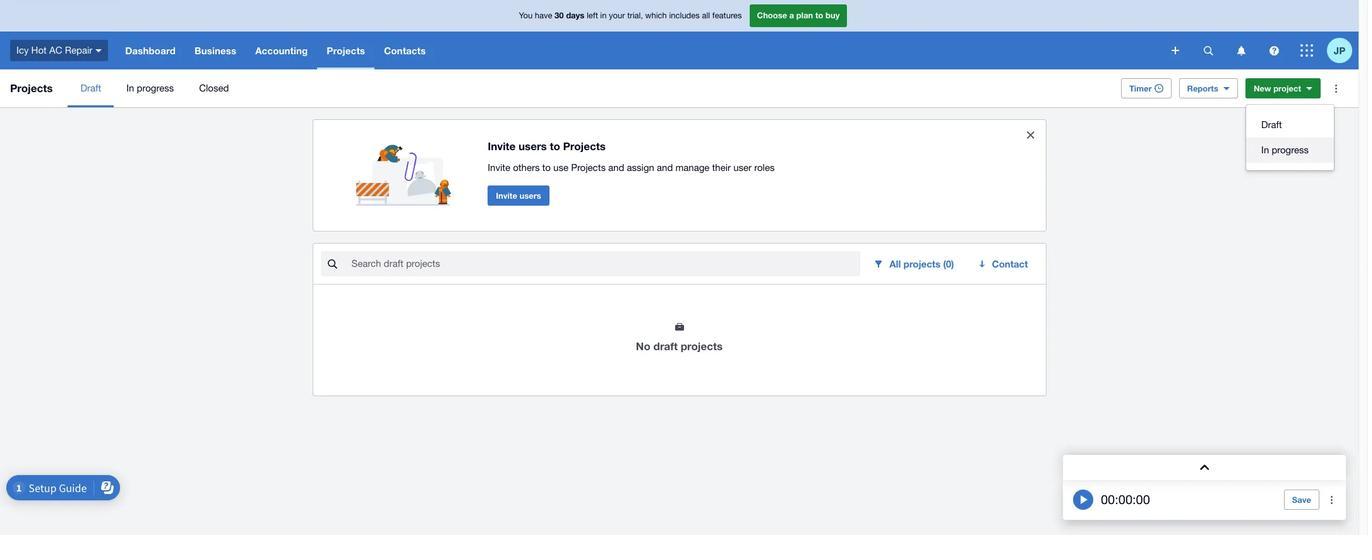 Task type: describe. For each thing, give the bounding box(es) containing it.
(0)
[[944, 258, 955, 270]]

svg image inside icy hot ac repair popup button
[[96, 49, 102, 52]]

projects inside popup button
[[904, 258, 941, 270]]

contacts
[[384, 45, 426, 56]]

no draft projects
[[636, 340, 723, 353]]

all projects (0)
[[890, 258, 955, 270]]

which
[[646, 11, 667, 20]]

repair
[[65, 45, 92, 55]]

new project
[[1254, 83, 1302, 94]]

draft button
[[1247, 112, 1335, 138]]

to for projects
[[550, 139, 560, 153]]

invite for invite users
[[496, 191, 518, 201]]

dashboard
[[125, 45, 176, 56]]

clear image
[[1018, 123, 1044, 148]]

have
[[535, 11, 553, 20]]

to for use
[[543, 162, 551, 173]]

roles
[[755, 162, 775, 173]]

your
[[609, 11, 625, 20]]

user
[[734, 162, 752, 173]]

projects down hot
[[10, 82, 53, 95]]

assign
[[627, 162, 655, 173]]

in progress button
[[1247, 138, 1335, 163]]

timer
[[1130, 83, 1152, 94]]

use
[[554, 162, 569, 173]]

start timer image
[[1074, 490, 1094, 511]]

save button
[[1285, 490, 1320, 511]]

svg image up reports popup button
[[1238, 46, 1246, 55]]

1 vertical spatial more options image
[[1320, 488, 1345, 513]]

includes
[[670, 11, 700, 20]]

dashboard link
[[116, 32, 185, 70]]

invite for invite others to use projects and assign and manage their user roles
[[488, 162, 511, 173]]

in for in progress link
[[127, 83, 134, 94]]

draft link
[[68, 70, 114, 107]]

users for invite users
[[520, 191, 541, 201]]

choose
[[757, 10, 788, 20]]

accounting button
[[246, 32, 317, 70]]

all projects (0) button
[[866, 252, 965, 277]]

projects right use at the left of page
[[571, 162, 606, 173]]

new project button
[[1246, 78, 1321, 99]]

progress for in progress button
[[1272, 145, 1309, 155]]

in for in progress button
[[1262, 145, 1270, 155]]

icy hot ac repair
[[16, 45, 92, 55]]

save
[[1293, 495, 1312, 506]]

in progress link
[[114, 70, 187, 107]]

contacts button
[[375, 32, 436, 70]]

you
[[519, 11, 533, 20]]

invite for invite users to projects
[[488, 139, 516, 153]]

no
[[636, 340, 651, 353]]

business button
[[185, 32, 246, 70]]

invite users link
[[488, 186, 550, 206]]

0 horizontal spatial projects
[[681, 340, 723, 353]]

days
[[566, 10, 585, 20]]

in
[[601, 11, 607, 20]]

1 horizontal spatial svg image
[[1204, 46, 1214, 55]]

contact button
[[970, 252, 1039, 277]]

invite others to use projects and assign and manage their user roles
[[488, 162, 775, 173]]

svg image left jp
[[1301, 44, 1314, 57]]

progress for in progress link
[[137, 83, 174, 94]]

group containing draft
[[1247, 105, 1335, 171]]

draft
[[654, 340, 678, 353]]

a
[[790, 10, 795, 20]]

hot
[[31, 45, 47, 55]]

plan
[[797, 10, 814, 20]]

others
[[513, 162, 540, 173]]

choose a plan to buy
[[757, 10, 840, 20]]



Task type: vqa. For each thing, say whether or not it's contained in the screenshot.
top Oct
no



Task type: locate. For each thing, give the bounding box(es) containing it.
jp
[[1335, 45, 1346, 56]]

0 horizontal spatial in progress
[[127, 83, 174, 94]]

to left buy
[[816, 10, 824, 20]]

banner
[[0, 0, 1359, 70]]

1 horizontal spatial in
[[1262, 145, 1270, 155]]

more options image down jp
[[1324, 76, 1349, 101]]

progress inside in progress button
[[1272, 145, 1309, 155]]

timer button
[[1122, 78, 1172, 99]]

users for invite users to projects
[[519, 139, 547, 153]]

in progress down draft button
[[1262, 145, 1309, 155]]

jp button
[[1328, 32, 1359, 70]]

1 horizontal spatial projects
[[904, 258, 941, 270]]

in progress down dashboard
[[127, 83, 174, 94]]

invite users
[[496, 191, 541, 201]]

0 horizontal spatial in
[[127, 83, 134, 94]]

and right the assign
[[657, 162, 673, 173]]

manage
[[676, 162, 710, 173]]

draft
[[81, 83, 101, 94], [1262, 119, 1283, 130]]

to up use at the left of page
[[550, 139, 560, 153]]

0 vertical spatial projects
[[904, 258, 941, 270]]

navigation containing dashboard
[[116, 32, 1163, 70]]

list box
[[1247, 105, 1335, 171]]

closed link
[[187, 70, 242, 107]]

in progress for in progress button
[[1262, 145, 1309, 155]]

new
[[1254, 83, 1272, 94]]

0 horizontal spatial progress
[[137, 83, 174, 94]]

invite left others
[[488, 162, 511, 173]]

projects
[[327, 45, 365, 56], [10, 82, 53, 95], [563, 139, 606, 153], [571, 162, 606, 173]]

progress down dashboard
[[137, 83, 174, 94]]

0 vertical spatial in
[[127, 83, 134, 94]]

more options image right save
[[1320, 488, 1345, 513]]

users
[[519, 139, 547, 153], [520, 191, 541, 201]]

1 horizontal spatial in progress
[[1262, 145, 1309, 155]]

users up others
[[519, 139, 547, 153]]

projects left (0)
[[904, 258, 941, 270]]

icy
[[16, 45, 29, 55]]

svg image
[[1301, 44, 1314, 57], [1238, 46, 1246, 55], [1270, 46, 1279, 55], [96, 49, 102, 52]]

invite
[[488, 139, 516, 153], [488, 162, 511, 173], [496, 191, 518, 201]]

projects inside popup button
[[327, 45, 365, 56]]

progress inside in progress link
[[137, 83, 174, 94]]

1 horizontal spatial draft
[[1262, 119, 1283, 130]]

all
[[702, 11, 710, 20]]

30
[[555, 10, 564, 20]]

in progress for in progress link
[[127, 83, 174, 94]]

invite users to projects
[[488, 139, 606, 153]]

svg image up new project at the right of the page
[[1270, 46, 1279, 55]]

0 horizontal spatial svg image
[[1172, 47, 1180, 54]]

0 vertical spatial draft
[[81, 83, 101, 94]]

draft for draft link
[[81, 83, 101, 94]]

draft for draft button
[[1262, 119, 1283, 130]]

in progress
[[127, 83, 174, 94], [1262, 145, 1309, 155]]

0 vertical spatial to
[[816, 10, 824, 20]]

projects up use at the left of page
[[563, 139, 606, 153]]

project
[[1274, 83, 1302, 94]]

in progress inside in progress link
[[127, 83, 174, 94]]

2 and from the left
[[657, 162, 673, 173]]

you have 30 days left in your trial, which includes all features
[[519, 10, 742, 20]]

their
[[713, 162, 731, 173]]

1 vertical spatial draft
[[1262, 119, 1283, 130]]

left
[[587, 11, 598, 20]]

to
[[816, 10, 824, 20], [550, 139, 560, 153], [543, 162, 551, 173]]

all
[[890, 258, 901, 270]]

invite users to projects image
[[356, 130, 458, 206]]

reports
[[1188, 83, 1219, 94]]

projects button
[[317, 32, 375, 70]]

business
[[195, 45, 236, 56]]

in progress inside in progress button
[[1262, 145, 1309, 155]]

Search draft projects search field
[[350, 252, 861, 276]]

0 horizontal spatial draft
[[81, 83, 101, 94]]

and
[[609, 162, 625, 173], [657, 162, 673, 173]]

0 vertical spatial users
[[519, 139, 547, 153]]

features
[[713, 11, 742, 20]]

trial,
[[628, 11, 643, 20]]

svg image
[[1204, 46, 1214, 55], [1172, 47, 1180, 54]]

ac
[[49, 45, 62, 55]]

1 vertical spatial projects
[[681, 340, 723, 353]]

1 vertical spatial users
[[520, 191, 541, 201]]

accounting
[[255, 45, 308, 56]]

draft down the repair
[[81, 83, 101, 94]]

1 vertical spatial invite
[[488, 162, 511, 173]]

invite inside invite users link
[[496, 191, 518, 201]]

svg image right the repair
[[96, 49, 102, 52]]

1 and from the left
[[609, 162, 625, 173]]

list box containing draft
[[1247, 105, 1335, 171]]

1 vertical spatial progress
[[1272, 145, 1309, 155]]

projects right draft
[[681, 340, 723, 353]]

closed
[[199, 83, 229, 94]]

1 horizontal spatial and
[[657, 162, 673, 173]]

and left the assign
[[609, 162, 625, 173]]

contact
[[993, 258, 1029, 270]]

0 horizontal spatial and
[[609, 162, 625, 173]]

1 horizontal spatial progress
[[1272, 145, 1309, 155]]

more options image
[[1324, 76, 1349, 101], [1320, 488, 1345, 513]]

invite up others
[[488, 139, 516, 153]]

0 vertical spatial more options image
[[1324, 76, 1349, 101]]

group
[[1247, 105, 1335, 171]]

in inside button
[[1262, 145, 1270, 155]]

0 vertical spatial invite
[[488, 139, 516, 153]]

1 vertical spatial in
[[1262, 145, 1270, 155]]

icy hot ac repair button
[[0, 32, 116, 70]]

navigation
[[116, 32, 1163, 70]]

projects
[[904, 258, 941, 270], [681, 340, 723, 353]]

projects left contacts dropdown button
[[327, 45, 365, 56]]

in right draft link
[[127, 83, 134, 94]]

draft inside button
[[1262, 119, 1283, 130]]

users down others
[[520, 191, 541, 201]]

to left use at the left of page
[[543, 162, 551, 173]]

0 vertical spatial in progress
[[127, 83, 174, 94]]

1 vertical spatial in progress
[[1262, 145, 1309, 155]]

buy
[[826, 10, 840, 20]]

2 vertical spatial invite
[[496, 191, 518, 201]]

in down draft button
[[1262, 145, 1270, 155]]

draft up in progress button
[[1262, 119, 1283, 130]]

progress down draft button
[[1272, 145, 1309, 155]]

1 vertical spatial to
[[550, 139, 560, 153]]

00:00:00
[[1102, 493, 1151, 507]]

2 vertical spatial to
[[543, 162, 551, 173]]

invite down others
[[496, 191, 518, 201]]

progress
[[137, 83, 174, 94], [1272, 145, 1309, 155]]

banner containing jp
[[0, 0, 1359, 70]]

0 vertical spatial progress
[[137, 83, 174, 94]]

reports button
[[1180, 78, 1239, 99]]

in
[[127, 83, 134, 94], [1262, 145, 1270, 155]]



